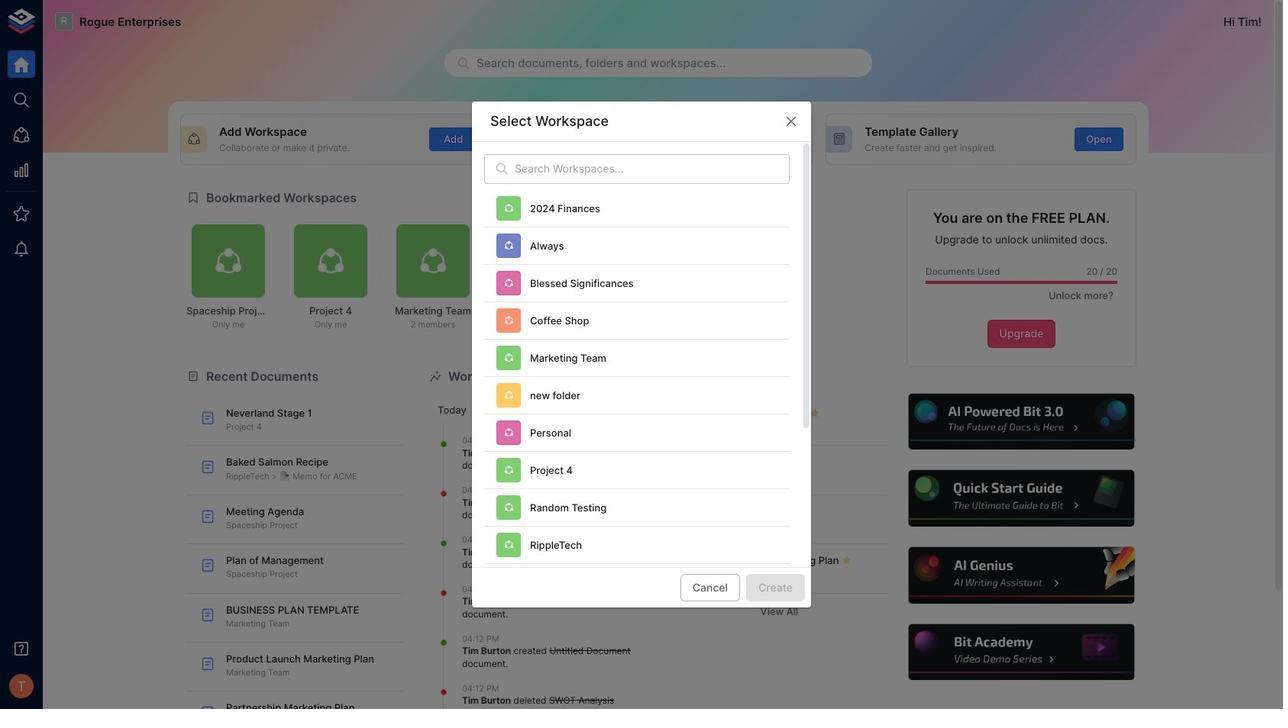 Task type: describe. For each thing, give the bounding box(es) containing it.
Search Workspaces... text field
[[515, 154, 790, 184]]

1 help image from the top
[[907, 392, 1137, 452]]



Task type: locate. For each thing, give the bounding box(es) containing it.
3 help image from the top
[[907, 546, 1137, 606]]

4 help image from the top
[[907, 623, 1137, 683]]

2 help image from the top
[[907, 469, 1137, 529]]

dialog
[[472, 101, 812, 710]]

help image
[[907, 392, 1137, 452], [907, 469, 1137, 529], [907, 546, 1137, 606], [907, 623, 1137, 683]]



Task type: vqa. For each thing, say whether or not it's contained in the screenshot.
third help image from the bottom of the page
yes



